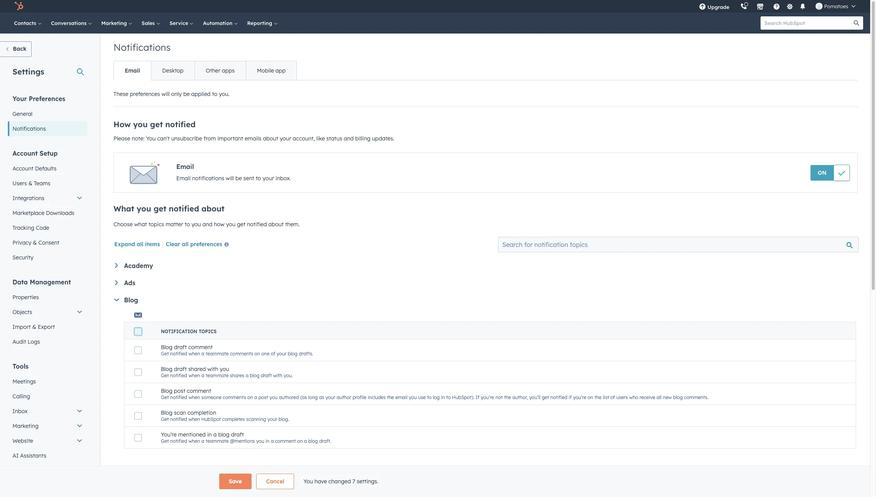 Task type: vqa. For each thing, say whether or not it's contained in the screenshot.
Due date
no



Task type: locate. For each thing, give the bounding box(es) containing it.
the left list
[[595, 395, 602, 401]]

your inside blog scan completion get notified when hubspot completes scanning your blog.
[[268, 417, 277, 422]]

about right emails
[[263, 135, 278, 142]]

in right log
[[441, 395, 445, 401]]

topics right the what at the left of the page
[[149, 221, 164, 228]]

get inside you're mentioned in a blog draft get notified when a teammate @mentions you in a comment on a blog draft.
[[161, 438, 169, 444]]

comment for blog post comment
[[187, 388, 211, 395]]

you're
[[161, 431, 177, 438]]

consent
[[38, 239, 59, 246]]

hubspot link
[[9, 2, 29, 11]]

2 account from the top
[[12, 165, 33, 172]]

you up clear all preferences
[[192, 221, 201, 228]]

settings image
[[787, 3, 794, 10]]

how you get notified
[[114, 119, 196, 129]]

email up notifications
[[176, 163, 194, 171]]

& inside data management element
[[32, 324, 36, 331]]

you. right 'applied'
[[219, 91, 230, 98]]

tools
[[12, 363, 29, 370]]

0 horizontal spatial you're
[[481, 395, 495, 401]]

ads
[[124, 279, 135, 287]]

when inside blog scan completion get notified when hubspot completes scanning your blog.
[[189, 417, 200, 422]]

get up the matter
[[154, 204, 167, 214]]

1 account from the top
[[12, 150, 38, 157]]

desktop button
[[151, 61, 195, 80]]

email notifications will be sent to your inbox.
[[176, 175, 291, 182]]

get right how
[[237, 221, 246, 228]]

menu item
[[736, 0, 737, 12]]

you right @mentions
[[256, 438, 264, 444]]

to right "sent"
[[256, 175, 261, 182]]

of right list
[[611, 395, 615, 401]]

objects button
[[8, 305, 87, 320]]

your left blog.
[[268, 417, 277, 422]]

save button
[[219, 474, 252, 490]]

all left items
[[137, 241, 144, 248]]

1 horizontal spatial be
[[236, 175, 242, 182]]

all left new
[[657, 395, 662, 401]]

marketing inside marketing button
[[12, 423, 39, 430]]

blog right new
[[674, 395, 683, 401]]

1 horizontal spatial all
[[182, 241, 189, 248]]

0 vertical spatial email
[[125, 67, 140, 74]]

1 vertical spatial topics
[[199, 329, 217, 335]]

0 horizontal spatial preferences
[[130, 91, 160, 98]]

of
[[271, 351, 276, 357], [611, 395, 615, 401]]

blog draft comment get notified when a teammate comments on one of your blog drafts.
[[161, 344, 313, 357]]

your right as
[[326, 395, 336, 401]]

draft down 'completes'
[[231, 431, 244, 438]]

blog inside blog draft shared with you get notified when a teammate shares a blog draft with you.
[[250, 373, 260, 379]]

3 get from the top
[[161, 395, 169, 401]]

menu
[[694, 0, 862, 12]]

other apps
[[206, 67, 235, 74]]

@mentions
[[230, 438, 255, 444]]

be left "sent"
[[236, 175, 242, 182]]

topics right notification
[[199, 329, 217, 335]]

4 get from the top
[[161, 417, 169, 422]]

with up the authored
[[273, 373, 283, 379]]

0 vertical spatial topics
[[149, 221, 164, 228]]

blog inside blog draft comment get notified when a teammate comments on one of your blog drafts.
[[161, 344, 173, 351]]

all inside clear all preferences button
[[182, 241, 189, 248]]

2 when from the top
[[189, 373, 200, 379]]

1 horizontal spatial preferences
[[190, 241, 222, 248]]

get for blog scan completion
[[161, 417, 169, 422]]

comment inside you're mentioned in a blog draft get notified when a teammate @mentions you in a comment on a blog draft.
[[275, 438, 296, 444]]

your left inbox.
[[263, 175, 274, 182]]

when inside blog post comment get notified when someone comments on a post you authored (as long as your author profile includes the email you use to log in to hubspot). if you're not the author, you'll get notified if you're on the list of users who receive all new blog comments.
[[189, 395, 200, 401]]

includes
[[368, 395, 386, 401]]

1 when from the top
[[189, 351, 200, 357]]

will left "sent"
[[226, 175, 234, 182]]

teammate down hubspot
[[206, 438, 229, 444]]

1 horizontal spatial will
[[226, 175, 234, 182]]

of right one
[[271, 351, 276, 357]]

3 teammate from the top
[[206, 438, 229, 444]]

& right privacy
[[33, 239, 37, 246]]

0 vertical spatial account
[[12, 150, 38, 157]]

someone
[[202, 395, 222, 401]]

0 vertical spatial comments
[[230, 351, 253, 357]]

scan
[[174, 410, 186, 417]]

2 vertical spatial about
[[269, 221, 284, 228]]

preferences inside button
[[190, 241, 222, 248]]

post up scanning
[[259, 395, 268, 401]]

inbox.
[[276, 175, 291, 182]]

0 vertical spatial marketing
[[101, 20, 128, 26]]

0 vertical spatial you
[[146, 135, 156, 142]]

0 horizontal spatial and
[[203, 221, 213, 228]]

you left have
[[304, 478, 313, 485]]

caret image up caret icon
[[115, 263, 118, 268]]

audit logs
[[12, 338, 40, 345]]

1 horizontal spatial with
[[273, 373, 283, 379]]

scanning
[[246, 417, 266, 422]]

1 vertical spatial &
[[33, 239, 37, 246]]

all inside blog post comment get notified when someone comments on a post you authored (as long as your author profile includes the email you use to log in to hubspot). if you're not the author, you'll get notified if you're on the list of users who receive all new blog comments.
[[657, 395, 662, 401]]

expand all items button
[[114, 241, 160, 248]]

hubspot image
[[14, 2, 23, 11]]

caret image
[[115, 263, 118, 268], [114, 299, 119, 301]]

blog
[[288, 351, 298, 357], [250, 373, 260, 379], [674, 395, 683, 401], [218, 431, 230, 438], [308, 438, 318, 444]]

marketplace downloads
[[12, 210, 74, 217]]

author
[[337, 395, 352, 401]]

clear all preferences
[[166, 241, 222, 248]]

0 vertical spatial comment
[[188, 344, 213, 351]]

3 when from the top
[[189, 395, 200, 401]]

one
[[262, 351, 270, 357]]

be right 'only' on the left top of page
[[183, 91, 190, 98]]

you left shares
[[220, 366, 229, 373]]

ai assistants link
[[8, 449, 87, 463]]

comment down blog.
[[275, 438, 296, 444]]

navigation
[[114, 61, 297, 80]]

2 vertical spatial teammate
[[206, 438, 229, 444]]

teammate inside blog draft comment get notified when a teammate comments on one of your blog drafts.
[[206, 351, 229, 357]]

comment inside blog draft comment get notified when a teammate comments on one of your blog drafts.
[[188, 344, 213, 351]]

notifications down sales
[[114, 41, 171, 53]]

your preferences element
[[8, 94, 87, 136]]

caret image
[[115, 280, 118, 285]]

blog for blog post comment get notified when someone comments on a post you authored (as long as your author profile includes the email you use to log in to hubspot). if you're not the author, you'll get notified if you're on the list of users who receive all new blog comments.
[[161, 388, 173, 395]]

0 horizontal spatial the
[[387, 395, 394, 401]]

when
[[189, 351, 200, 357], [189, 373, 200, 379], [189, 395, 200, 401], [189, 417, 200, 422], [189, 438, 200, 444]]

comments up shares
[[230, 351, 253, 357]]

preferences right these
[[130, 91, 160, 98]]

1 horizontal spatial the
[[504, 395, 512, 401]]

account defaults link
[[8, 161, 87, 176]]

when for draft
[[189, 351, 200, 357]]

1 vertical spatial account
[[12, 165, 33, 172]]

1 vertical spatial marketing
[[12, 423, 39, 430]]

about left them.
[[269, 221, 284, 228]]

teammate inside blog draft shared with you get notified when a teammate shares a blog draft with you.
[[206, 373, 229, 379]]

& for teams
[[28, 180, 32, 187]]

a inside blog post comment get notified when someone comments on a post you authored (as long as your author profile includes the email you use to log in to hubspot). if you're not the author, you'll get notified if you're on the list of users who receive all new blog comments.
[[254, 395, 257, 401]]

0 vertical spatial &
[[28, 180, 32, 187]]

when inside you're mentioned in a blog draft get notified when a teammate @mentions you in a comment on a blog draft.
[[189, 438, 200, 444]]

0 horizontal spatial all
[[137, 241, 144, 248]]

blog for blog
[[124, 296, 138, 304]]

draft down notification
[[174, 344, 187, 351]]

2 vertical spatial &
[[32, 324, 36, 331]]

comment down "notification topics"
[[188, 344, 213, 351]]

your left account,
[[280, 135, 291, 142]]

sales link
[[137, 12, 165, 34]]

comment
[[188, 344, 213, 351], [187, 388, 211, 395], [275, 438, 296, 444]]

account up users
[[12, 165, 33, 172]]

your right one
[[277, 351, 287, 357]]

you'll
[[530, 395, 541, 401]]

notified left "shared"
[[170, 373, 187, 379]]

you up the what at the left of the page
[[137, 204, 151, 214]]

1 vertical spatial caret image
[[114, 299, 119, 301]]

and left billing
[[344, 135, 354, 142]]

2 you're from the left
[[574, 395, 587, 401]]

3 the from the left
[[595, 395, 602, 401]]

calling link
[[8, 389, 87, 404]]

1 get from the top
[[161, 351, 169, 357]]

of inside blog draft comment get notified when a teammate comments on one of your blog drafts.
[[271, 351, 276, 357]]

blog left drafts.
[[288, 351, 298, 357]]

you. up the authored
[[284, 373, 293, 379]]

& right users
[[28, 180, 32, 187]]

properties link
[[8, 290, 87, 305]]

contacts link
[[9, 12, 46, 34]]

2 horizontal spatial in
[[441, 395, 445, 401]]

other
[[206, 67, 221, 74]]

preferences down choose what topics matter to you and how you get notified about them.
[[190, 241, 222, 248]]

search image
[[855, 20, 860, 26]]

can't
[[157, 135, 170, 142]]

notified inside you're mentioned in a blog draft get notified when a teammate @mentions you in a comment on a blog draft.
[[170, 438, 187, 444]]

comment down "shared"
[[187, 388, 211, 395]]

1 vertical spatial notifications
[[12, 125, 46, 132]]

1 horizontal spatial in
[[266, 438, 270, 444]]

1 horizontal spatial notifications
[[114, 41, 171, 53]]

Search for notification topics search field
[[498, 237, 860, 253]]

1 horizontal spatial you.
[[284, 373, 293, 379]]

1 horizontal spatial marketing
[[101, 20, 128, 26]]

0 vertical spatial of
[[271, 351, 276, 357]]

with right "shared"
[[208, 366, 218, 373]]

1 vertical spatial teammate
[[206, 373, 229, 379]]

caret image for academy
[[115, 263, 118, 268]]

0 horizontal spatial be
[[183, 91, 190, 98]]

post up scan
[[174, 388, 186, 395]]

all for clear
[[182, 241, 189, 248]]

draft down one
[[261, 373, 272, 379]]

1 teammate from the top
[[206, 351, 229, 357]]

comment for blog draft comment
[[188, 344, 213, 351]]

about up how
[[202, 204, 225, 214]]

website
[[12, 438, 33, 445]]

2 get from the top
[[161, 373, 169, 379]]

what
[[134, 221, 147, 228]]

ai
[[12, 452, 19, 459]]

1 vertical spatial you.
[[284, 373, 293, 379]]

0 horizontal spatial will
[[162, 91, 170, 98]]

notifications down general
[[12, 125, 46, 132]]

blog
[[124, 296, 138, 304], [161, 344, 173, 351], [161, 366, 173, 373], [161, 388, 173, 395], [161, 410, 173, 417]]

account setup
[[12, 150, 58, 157]]

blog inside blog post comment get notified when someone comments on a post you authored (as long as your author profile includes the email you use to log in to hubspot). if you're not the author, you'll get notified if you're on the list of users who receive all new blog comments.
[[161, 388, 173, 395]]

about
[[263, 135, 278, 142], [202, 204, 225, 214], [269, 221, 284, 228]]

& left export
[[32, 324, 36, 331]]

topics
[[149, 221, 164, 228], [199, 329, 217, 335]]

account up account defaults
[[12, 150, 38, 157]]

2 horizontal spatial the
[[595, 395, 602, 401]]

will for only
[[162, 91, 170, 98]]

0 horizontal spatial in
[[207, 431, 212, 438]]

on left one
[[255, 351, 260, 357]]

0 vertical spatial preferences
[[130, 91, 160, 98]]

0 horizontal spatial notifications
[[12, 125, 46, 132]]

mobile app button
[[246, 61, 297, 80]]

in
[[441, 395, 445, 401], [207, 431, 212, 438], [266, 438, 270, 444]]

1 vertical spatial comments
[[223, 395, 246, 401]]

draft.
[[319, 438, 332, 444]]

website button
[[8, 434, 87, 449]]

1 vertical spatial comment
[[187, 388, 211, 395]]

5 get from the top
[[161, 438, 169, 444]]

teammate up blog draft shared with you get notified when a teammate shares a blog draft with you.
[[206, 351, 229, 357]]

and
[[344, 135, 354, 142], [203, 221, 213, 228]]

comments up blog scan completion get notified when hubspot completes scanning your blog.
[[223, 395, 246, 401]]

1 horizontal spatial of
[[611, 395, 615, 401]]

0 vertical spatial you.
[[219, 91, 230, 98]]

2 vertical spatial comment
[[275, 438, 296, 444]]

get right you'll
[[542, 395, 550, 401]]

notified inside blog draft comment get notified when a teammate comments on one of your blog drafts.
[[170, 351, 187, 357]]

on left draft.
[[297, 438, 303, 444]]

blog for blog draft comment get notified when a teammate comments on one of your blog drafts.
[[161, 344, 173, 351]]

email inside button
[[125, 67, 140, 74]]

email
[[125, 67, 140, 74], [176, 163, 194, 171], [176, 175, 191, 182]]

get inside blog draft comment get notified when a teammate comments on one of your blog drafts.
[[161, 351, 169, 357]]

email left notifications
[[176, 175, 191, 182]]

who
[[630, 395, 639, 401]]

2 horizontal spatial all
[[657, 395, 662, 401]]

tracking
[[12, 224, 34, 232]]

not
[[496, 395, 503, 401]]

notified up the matter
[[169, 204, 199, 214]]

to right 'applied'
[[212, 91, 218, 98]]

in down hubspot
[[207, 431, 212, 438]]

general
[[12, 110, 32, 118]]

0 vertical spatial be
[[183, 91, 190, 98]]

notified up you're at the left
[[170, 417, 187, 422]]

all right clear
[[182, 241, 189, 248]]

1 vertical spatial will
[[226, 175, 234, 182]]

account,
[[293, 135, 315, 142]]

0 horizontal spatial of
[[271, 351, 276, 357]]

account
[[12, 150, 38, 157], [12, 165, 33, 172]]

0 vertical spatial notifications
[[114, 41, 171, 53]]

code
[[36, 224, 49, 232]]

comment inside blog post comment get notified when someone comments on a post you authored (as long as your author profile includes the email you use to log in to hubspot). if you're not the author, you'll get notified if you're on the list of users who receive all new blog comments.
[[187, 388, 211, 395]]

automation
[[203, 20, 234, 26]]

teammate inside you're mentioned in a blog draft get notified when a teammate @mentions you in a comment on a blog draft.
[[206, 438, 229, 444]]

will left 'only' on the left top of page
[[162, 91, 170, 98]]

completes
[[222, 417, 245, 422]]

when inside blog draft comment get notified when a teammate comments on one of your blog drafts.
[[189, 351, 200, 357]]

0 horizontal spatial you
[[146, 135, 156, 142]]

ai assistants
[[12, 452, 46, 459]]

the left email
[[387, 395, 394, 401]]

in down scanning
[[266, 438, 270, 444]]

you left the authored
[[270, 395, 278, 401]]

notified down scan
[[170, 438, 187, 444]]

marketing inside marketing link
[[101, 20, 128, 26]]

blog inside blog draft shared with you get notified when a teammate shares a blog draft with you.
[[161, 366, 173, 373]]

0 vertical spatial and
[[344, 135, 354, 142]]

blog post comment get notified when someone comments on a post you authored (as long as your author profile includes the email you use to log in to hubspot). if you're not the author, you'll get notified if you're on the list of users who receive all new blog comments.
[[161, 388, 709, 401]]

automation link
[[198, 12, 243, 34]]

5 when from the top
[[189, 438, 200, 444]]

preferences
[[130, 91, 160, 98], [190, 241, 222, 248]]

when inside blog draft shared with you get notified when a teammate shares a blog draft with you.
[[189, 373, 200, 379]]

account inside account defaults link
[[12, 165, 33, 172]]

0 vertical spatial caret image
[[115, 263, 118, 268]]

if
[[476, 395, 480, 401]]

audit logs link
[[8, 335, 87, 349]]

1 vertical spatial preferences
[[190, 241, 222, 248]]

when for post
[[189, 395, 200, 401]]

1 vertical spatial and
[[203, 221, 213, 228]]

account setup element
[[8, 149, 87, 265]]

marketing up website
[[12, 423, 39, 430]]

marketing left sales
[[101, 20, 128, 26]]

like
[[317, 135, 325, 142]]

notifications
[[114, 41, 171, 53], [12, 125, 46, 132]]

teammate left shares
[[206, 373, 229, 379]]

conversations link
[[46, 12, 97, 34]]

1 horizontal spatial you
[[304, 478, 313, 485]]

get inside blog scan completion get notified when hubspot completes scanning your blog.
[[161, 417, 169, 422]]

get inside blog post comment get notified when someone comments on a post you authored (as long as your author profile includes the email you use to log in to hubspot). if you're not the author, you'll get notified if you're on the list of users who receive all new blog comments.
[[161, 395, 169, 401]]

0 vertical spatial will
[[162, 91, 170, 98]]

status
[[327, 135, 343, 142]]

import & export link
[[8, 320, 87, 335]]

the
[[387, 395, 394, 401], [504, 395, 512, 401], [595, 395, 602, 401]]

get up can't
[[150, 119, 163, 129]]

objects
[[12, 309, 32, 316]]

1 vertical spatial of
[[611, 395, 615, 401]]

when for scan
[[189, 417, 200, 422]]

0 horizontal spatial topics
[[149, 221, 164, 228]]

academy
[[124, 262, 153, 270]]

notified down notification
[[170, 351, 187, 357]]

blog right shares
[[250, 373, 260, 379]]

your
[[280, 135, 291, 142], [263, 175, 274, 182], [277, 351, 287, 357], [326, 395, 336, 401], [268, 417, 277, 422]]

meetings
[[12, 378, 36, 385]]

important
[[218, 135, 243, 142]]

to right the matter
[[185, 221, 190, 228]]

notified up 'unsubscribe' on the left of page
[[165, 119, 196, 129]]

your inside blog post comment get notified when someone comments on a post you authored (as long as your author profile includes the email you use to log in to hubspot). if you're not the author, you'll get notified if you're on the list of users who receive all new blog comments.
[[326, 395, 336, 401]]

a inside blog draft comment get notified when a teammate comments on one of your blog drafts.
[[202, 351, 204, 357]]

caret image inside blog dropdown button
[[114, 299, 119, 301]]

0 horizontal spatial marketing
[[12, 423, 39, 430]]

2 teammate from the top
[[206, 373, 229, 379]]

email up these
[[125, 67, 140, 74]]

desktop
[[162, 67, 184, 74]]

you left can't
[[146, 135, 156, 142]]

long
[[309, 395, 318, 401]]

blog draft shared with you get notified when a teammate shares a blog draft with you.
[[161, 366, 293, 379]]

caret image down caret icon
[[114, 299, 119, 301]]

of inside blog post comment get notified when someone comments on a post you authored (as long as your author profile includes the email you use to log in to hubspot). if you're not the author, you'll get notified if you're on the list of users who receive all new blog comments.
[[611, 395, 615, 401]]

caret image inside academy dropdown button
[[115, 263, 118, 268]]

inbox
[[12, 408, 28, 415]]

marketing button
[[8, 419, 87, 434]]

4 when from the top
[[189, 417, 200, 422]]

0 vertical spatial teammate
[[206, 351, 229, 357]]

sales
[[142, 20, 156, 26]]

blog inside blog scan completion get notified when hubspot completes scanning your blog.
[[161, 410, 173, 417]]

import & export
[[12, 324, 55, 331]]

1 you're from the left
[[481, 395, 495, 401]]

1 horizontal spatial you're
[[574, 395, 587, 401]]

you.
[[219, 91, 230, 98], [284, 373, 293, 379]]

on up scanning
[[248, 395, 253, 401]]

and left how
[[203, 221, 213, 228]]

you. inside blog draft shared with you get notified when a teammate shares a blog draft with you.
[[284, 373, 293, 379]]

the right not
[[504, 395, 512, 401]]



Task type: describe. For each thing, give the bounding box(es) containing it.
cancel button
[[257, 474, 294, 490]]

shares
[[230, 373, 245, 379]]

them.
[[285, 221, 300, 228]]

menu containing pomatoes
[[694, 0, 862, 12]]

to right log
[[447, 395, 451, 401]]

email
[[396, 395, 408, 401]]

mobile
[[257, 67, 274, 74]]

1 the from the left
[[387, 395, 394, 401]]

get for blog post comment
[[161, 395, 169, 401]]

you up note:
[[133, 119, 148, 129]]

tyler black image
[[816, 3, 823, 10]]

data management element
[[8, 278, 87, 349]]

blog for blog draft shared with you get notified when a teammate shares a blog draft with you.
[[161, 366, 173, 373]]

inbox button
[[8, 404, 87, 419]]

updates.
[[372, 135, 395, 142]]

calling icon button
[[738, 1, 751, 11]]

log
[[433, 395, 440, 401]]

notified inside blog draft shared with you get notified when a teammate shares a blog draft with you.
[[170, 373, 187, 379]]

marketplaces button
[[753, 0, 769, 12]]

you left the use
[[409, 395, 417, 401]]

navigation containing email
[[114, 61, 297, 80]]

matter
[[166, 221, 183, 228]]

notifications image
[[800, 4, 807, 11]]

get inside blog post comment get notified when someone comments on a post you authored (as long as your author profile includes the email you use to log in to hubspot). if you're not the author, you'll get notified if you're on the list of users who receive all new blog comments.
[[542, 395, 550, 401]]

account for account defaults
[[12, 165, 33, 172]]

what you get notified about
[[114, 204, 225, 214]]

save
[[229, 478, 242, 485]]

blog down 'completes'
[[218, 431, 230, 438]]

preferences
[[29, 95, 65, 103]]

& for export
[[32, 324, 36, 331]]

academy button
[[115, 262, 857, 270]]

draft inside blog draft comment get notified when a teammate comments on one of your blog drafts.
[[174, 344, 187, 351]]

blog scan completion get notified when hubspot completes scanning your blog.
[[161, 410, 290, 422]]

what
[[114, 204, 134, 214]]

assistants
[[20, 452, 46, 459]]

expand all items
[[114, 241, 160, 248]]

draft left "shared"
[[174, 366, 187, 373]]

integrations
[[12, 195, 44, 202]]

back link
[[0, 41, 32, 57]]

pomatoes button
[[812, 0, 861, 12]]

service link
[[165, 12, 198, 34]]

you inside blog draft shared with you get notified when a teammate shares a blog draft with you.
[[220, 366, 229, 373]]

2 the from the left
[[504, 395, 512, 401]]

use
[[419, 395, 426, 401]]

general link
[[8, 107, 87, 121]]

have
[[315, 478, 327, 485]]

help button
[[771, 0, 784, 12]]

users & teams link
[[8, 176, 87, 191]]

1 vertical spatial you
[[304, 478, 313, 485]]

applied
[[191, 91, 211, 98]]

1 vertical spatial be
[[236, 175, 242, 182]]

notified left if
[[551, 395, 568, 401]]

calling
[[12, 393, 30, 400]]

get for blog draft comment
[[161, 351, 169, 357]]

data
[[12, 278, 28, 286]]

you right how
[[226, 221, 236, 228]]

contacts
[[14, 20, 38, 26]]

get inside blog draft shared with you get notified when a teammate shares a blog draft with you.
[[161, 373, 169, 379]]

0 horizontal spatial with
[[208, 366, 218, 373]]

you inside you're mentioned in a blog draft get notified when a teammate @mentions you in a comment on a blog draft.
[[256, 438, 264, 444]]

help image
[[774, 4, 781, 11]]

on
[[818, 169, 827, 176]]

completion
[[188, 410, 216, 417]]

1 horizontal spatial topics
[[199, 329, 217, 335]]

how
[[214, 221, 225, 228]]

hubspot).
[[453, 395, 475, 401]]

privacy
[[12, 239, 31, 246]]

to left log
[[427, 395, 432, 401]]

7
[[353, 478, 356, 485]]

blog inside blog post comment get notified when someone comments on a post you authored (as long as your author profile includes the email you use to log in to hubspot). if you're not the author, you'll get notified if you're on the list of users who receive all new blog comments.
[[674, 395, 683, 401]]

defaults
[[35, 165, 57, 172]]

app
[[276, 67, 286, 74]]

notifications
[[192, 175, 224, 182]]

& for consent
[[33, 239, 37, 246]]

1 vertical spatial about
[[202, 204, 225, 214]]

settings link
[[785, 2, 795, 10]]

blog for blog scan completion get notified when hubspot completes scanning your blog.
[[161, 410, 173, 417]]

clear
[[166, 241, 180, 248]]

mobile app
[[257, 67, 286, 74]]

marketplaces image
[[757, 4, 764, 11]]

only
[[171, 91, 182, 98]]

0 vertical spatial about
[[263, 135, 278, 142]]

search button
[[851, 16, 864, 30]]

comments inside blog post comment get notified when someone comments on a post you authored (as long as your author profile includes the email you use to log in to hubspot). if you're not the author, you'll get notified if you're on the list of users who receive all new blog comments.
[[223, 395, 246, 401]]

import
[[12, 324, 31, 331]]

changed
[[329, 478, 351, 485]]

blog left draft.
[[308, 438, 318, 444]]

unsubscribe
[[171, 135, 202, 142]]

account for account setup
[[12, 150, 38, 157]]

notified left them.
[[247, 221, 267, 228]]

2 vertical spatial email
[[176, 175, 191, 182]]

notification topics
[[161, 329, 217, 335]]

0 horizontal spatial you.
[[219, 91, 230, 98]]

logs
[[28, 338, 40, 345]]

meetings link
[[8, 374, 87, 389]]

blog button
[[114, 296, 857, 304]]

1 horizontal spatial and
[[344, 135, 354, 142]]

1 horizontal spatial post
[[259, 395, 268, 401]]

0 horizontal spatial post
[[174, 388, 186, 395]]

drafts.
[[299, 351, 313, 357]]

conversations
[[51, 20, 88, 26]]

1 vertical spatial email
[[176, 163, 194, 171]]

teams
[[34, 180, 50, 187]]

on inside blog draft comment get notified when a teammate comments on one of your blog drafts.
[[255, 351, 260, 357]]

on left list
[[588, 395, 594, 401]]

tracking code link
[[8, 221, 87, 235]]

these
[[114, 91, 128, 98]]

users
[[617, 395, 628, 401]]

author,
[[513, 395, 528, 401]]

you're mentioned in a blog draft get notified when a teammate @mentions you in a comment on a blog draft.
[[161, 431, 332, 444]]

your inside blog draft comment get notified when a teammate comments on one of your blog drafts.
[[277, 351, 287, 357]]

blog inside blog draft comment get notified when a teammate comments on one of your blog drafts.
[[288, 351, 298, 357]]

tools element
[[8, 362, 87, 478]]

comments inside blog draft comment get notified when a teammate comments on one of your blog drafts.
[[230, 351, 253, 357]]

notified up scan
[[170, 395, 187, 401]]

in inside blog post comment get notified when someone comments on a post you authored (as long as your author profile includes the email you use to log in to hubspot). if you're not the author, you'll get notified if you're on the list of users who receive all new blog comments.
[[441, 395, 445, 401]]

hubspot
[[202, 417, 221, 422]]

receive
[[640, 395, 656, 401]]

pomatoes
[[825, 3, 849, 9]]

notified inside blog scan completion get notified when hubspot completes scanning your blog.
[[170, 417, 187, 422]]

items
[[145, 241, 160, 248]]

all for expand
[[137, 241, 144, 248]]

caret image for blog
[[114, 299, 119, 301]]

upgrade image
[[700, 4, 707, 11]]

draft inside you're mentioned in a blog draft get notified when a teammate @mentions you in a comment on a blog draft.
[[231, 431, 244, 438]]

calling icon image
[[741, 3, 748, 10]]

settings.
[[357, 478, 379, 485]]

new
[[663, 395, 672, 401]]

data management
[[12, 278, 71, 286]]

notifications inside your preferences element
[[12, 125, 46, 132]]

you have changed 7 settings.
[[304, 478, 379, 485]]

emails
[[245, 135, 262, 142]]

cancel
[[266, 478, 285, 485]]

Search HubSpot search field
[[761, 16, 857, 30]]

users & teams
[[12, 180, 50, 187]]

will for be
[[226, 175, 234, 182]]

authored
[[279, 395, 299, 401]]

on inside you're mentioned in a blog draft get notified when a teammate @mentions you in a comment on a blog draft.
[[297, 438, 303, 444]]

audit
[[12, 338, 26, 345]]



